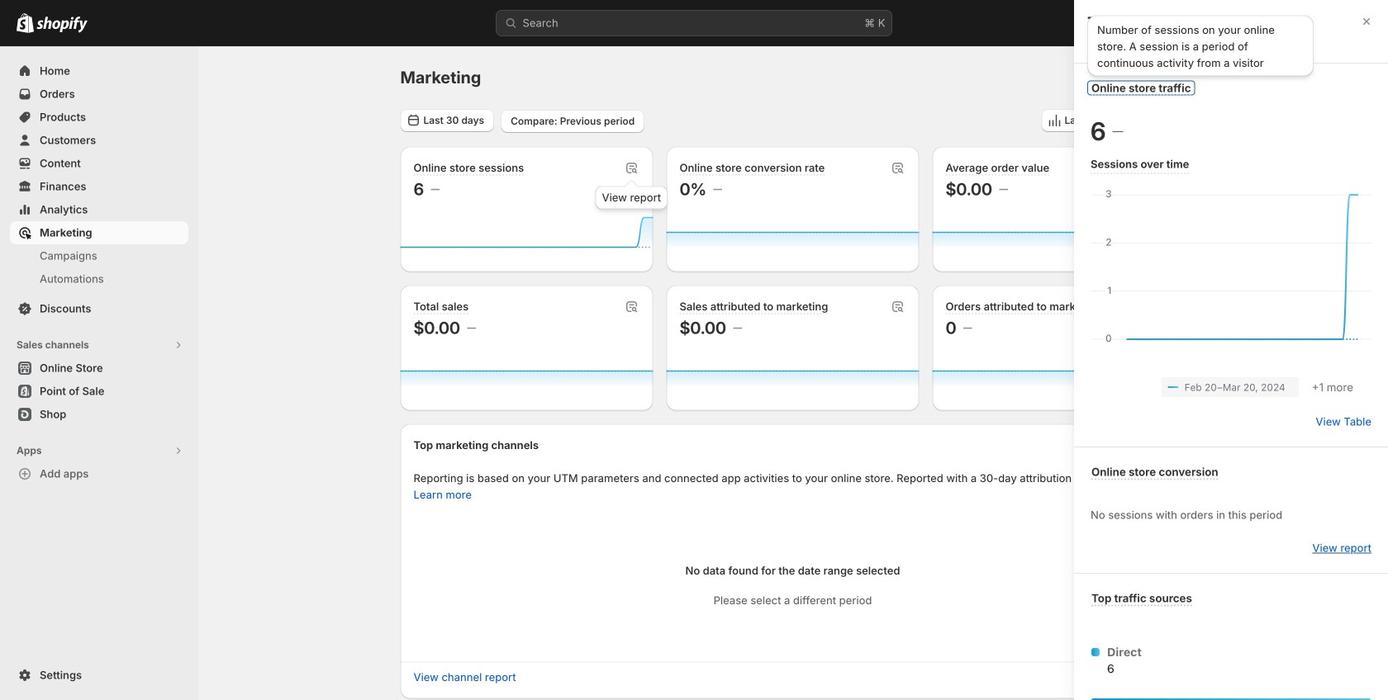 Task type: describe. For each thing, give the bounding box(es) containing it.
shopify image
[[36, 16, 88, 33]]



Task type: vqa. For each thing, say whether or not it's contained in the screenshot.
$0.00 associated with Sep 20, 2023
no



Task type: locate. For each thing, give the bounding box(es) containing it.
tooltip
[[1098, 22, 1304, 71]]

list
[[1104, 378, 1359, 398]]



